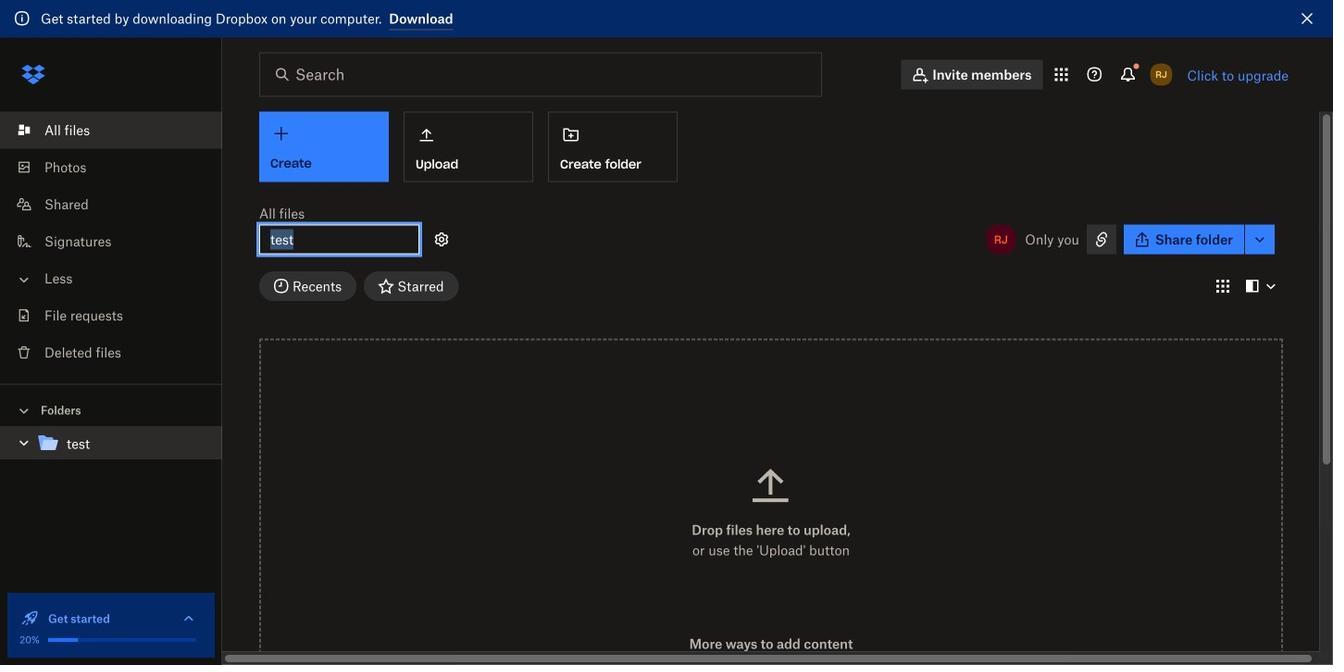 Task type: locate. For each thing, give the bounding box(es) containing it.
list item
[[0, 112, 222, 149]]

alert
[[0, 0, 1334, 38]]

less image
[[15, 270, 33, 289]]

getting started progress progress bar
[[48, 638, 78, 642]]

list
[[0, 101, 222, 384]]



Task type: describe. For each thing, give the bounding box(es) containing it.
folder settings image
[[431, 228, 453, 251]]

Search in folder "Dropbox" text field
[[295, 63, 784, 86]]

dropbox image
[[15, 56, 52, 93]]

Rename directory text field
[[270, 229, 408, 250]]



Task type: vqa. For each thing, say whether or not it's contained in the screenshot.
Dropbox image
yes



